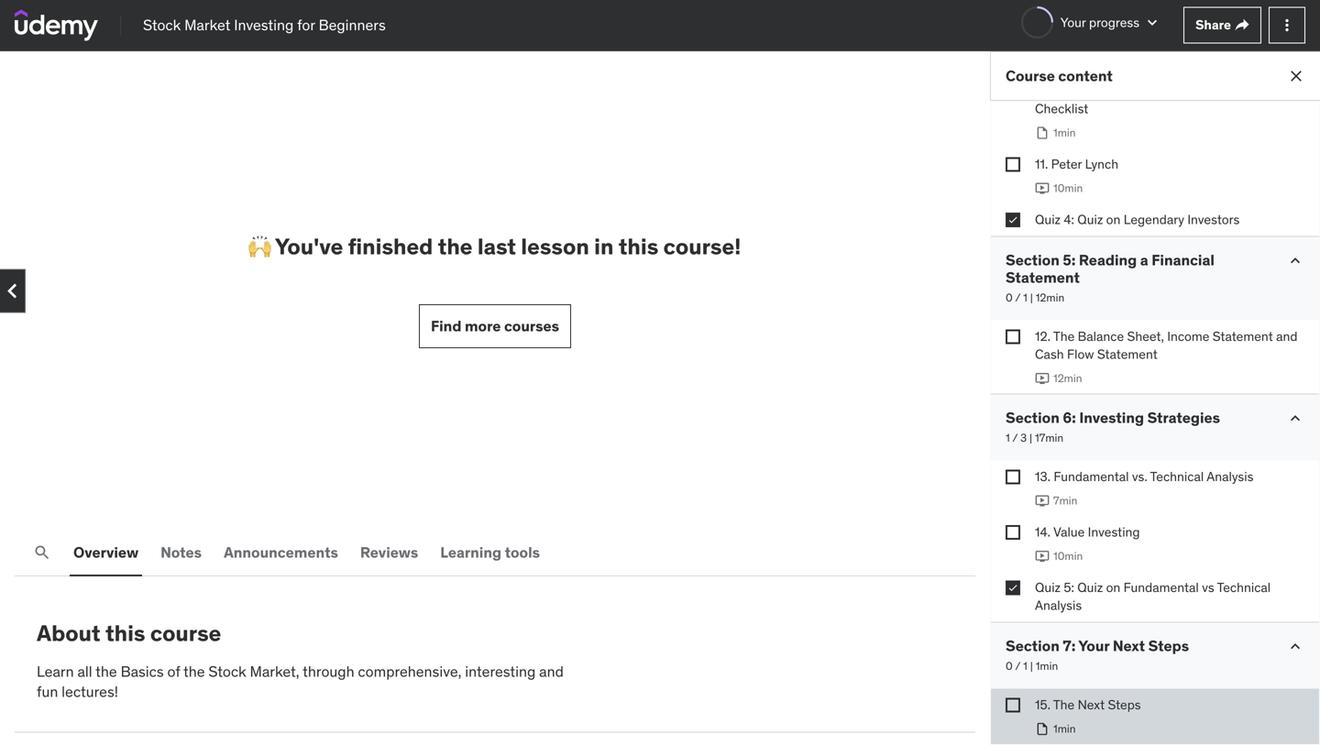 Task type: locate. For each thing, give the bounding box(es) containing it.
course!
[[663, 233, 741, 260]]

your left 'progress'
[[1060, 14, 1086, 30]]

| inside the section 5: reading a financial statement 0 / 1 | 12min
[[1030, 291, 1033, 305]]

3 xsmall image from the top
[[1006, 470, 1020, 484]]

/ inside the section 5: reading a financial statement 0 / 1 | 12min
[[1015, 291, 1021, 305]]

1min right start the next steps icon
[[1053, 722, 1076, 736]]

and up small icon
[[1276, 328, 1298, 345]]

xsmall image for 14. value investing
[[1006, 525, 1020, 540]]

0 vertical spatial |
[[1030, 291, 1033, 305]]

statement up the 12.
[[1006, 268, 1080, 287]]

the left last
[[438, 233, 473, 260]]

1min up 15.
[[1036, 659, 1058, 673]]

xsmall image left 11. on the right top of page
[[1006, 157, 1020, 172]]

11.
[[1035, 156, 1048, 172]]

5: down value
[[1064, 579, 1074, 596]]

| inside section 7: your next steps 0 / 1 | 1min
[[1030, 659, 1033, 673]]

section inside the section 5: reading a financial statement 0 / 1 | 12min
[[1006, 251, 1060, 269]]

1 vertical spatial /
[[1012, 431, 1018, 445]]

2 vertical spatial 1min
[[1053, 722, 1076, 736]]

2 vertical spatial 1
[[1023, 659, 1027, 673]]

investing
[[234, 15, 294, 34], [1079, 408, 1144, 427], [1088, 524, 1140, 540]]

stock
[[143, 15, 181, 34], [208, 662, 246, 681]]

5: inside quiz 5: quiz on fundamental vs technical analysis
[[1064, 579, 1074, 596]]

1 section from the top
[[1006, 251, 1060, 269]]

play fundamental vs. technical analysis image
[[1035, 494, 1050, 508]]

1 vertical spatial your
[[1078, 637, 1110, 655]]

2 the from the top
[[1053, 697, 1075, 713]]

checklist
[[1035, 100, 1088, 117]]

1 vertical spatial section
[[1006, 408, 1060, 427]]

1 vertical spatial next
[[1078, 697, 1105, 713]]

1 horizontal spatial statement
[[1097, 346, 1158, 363]]

section up 3
[[1006, 408, 1060, 427]]

fundamental inside quiz 5: quiz on fundamental vs technical analysis
[[1124, 579, 1199, 596]]

2 vertical spatial |
[[1030, 659, 1033, 673]]

investing inside the section 6: investing strategies 1 / 3 | 17min
[[1079, 408, 1144, 427]]

quiz down 14. value investing
[[1077, 579, 1103, 596]]

stock left market,
[[208, 662, 246, 681]]

7min
[[1053, 494, 1078, 508]]

0 vertical spatial 0
[[1006, 291, 1013, 305]]

1 vertical spatial on
[[1106, 579, 1120, 596]]

start philip fisher's 15-point investment checklist image
[[1035, 126, 1050, 140]]

the
[[438, 233, 473, 260], [96, 662, 117, 681], [183, 662, 205, 681]]

1 vertical spatial |
[[1029, 431, 1032, 445]]

announcements button
[[220, 531, 342, 575]]

3 section from the top
[[1006, 637, 1060, 655]]

1 vertical spatial 5:
[[1064, 579, 1074, 596]]

next down quiz 5: quiz on fundamental vs technical analysis
[[1113, 637, 1145, 655]]

1 vertical spatial investing
[[1079, 408, 1144, 427]]

learn all the basics of the stock market, through comprehensive, interesting and fun lectures!
[[37, 662, 564, 701]]

2 0 from the top
[[1006, 659, 1013, 673]]

the right the 12.
[[1053, 328, 1075, 345]]

0 horizontal spatial and
[[539, 662, 564, 681]]

section 7: your next steps button
[[1006, 637, 1189, 655]]

small image inside your progress dropdown button
[[1143, 13, 1162, 32]]

5:
[[1063, 251, 1076, 269], [1064, 579, 1074, 596]]

through
[[303, 662, 354, 681]]

1 vertical spatial 1min
[[1036, 659, 1058, 673]]

analysis down strategies at the right bottom of page
[[1207, 468, 1254, 485]]

10min for peter
[[1053, 181, 1083, 195]]

0 vertical spatial 10min
[[1053, 181, 1083, 195]]

1 10min from the top
[[1053, 181, 1083, 195]]

5: inside the section 5: reading a financial statement 0 / 1 | 12min
[[1063, 251, 1076, 269]]

overview
[[73, 543, 139, 562]]

17min
[[1035, 431, 1064, 445]]

quiz
[[1035, 211, 1061, 228], [1077, 211, 1103, 228], [1035, 579, 1061, 596], [1077, 579, 1103, 596]]

2 on from the top
[[1106, 579, 1120, 596]]

|
[[1030, 291, 1033, 305], [1029, 431, 1032, 445], [1030, 659, 1033, 673]]

1 horizontal spatial technical
[[1217, 579, 1271, 596]]

and inside the 12. the balance sheet, income statement and cash flow statement
[[1276, 328, 1298, 345]]

on inside quiz 5: quiz on fundamental vs technical analysis
[[1106, 579, 1120, 596]]

technical
[[1150, 468, 1204, 485], [1217, 579, 1271, 596]]

sheet,
[[1127, 328, 1164, 345]]

quiz down play value investing icon
[[1035, 579, 1061, 596]]

strategies
[[1147, 408, 1220, 427]]

beginners
[[319, 15, 386, 34]]

statement down sheet,
[[1097, 346, 1158, 363]]

0 vertical spatial and
[[1276, 328, 1298, 345]]

2 10min from the top
[[1053, 549, 1083, 563]]

start the next steps image
[[1035, 722, 1050, 737]]

2 horizontal spatial statement
[[1213, 328, 1273, 345]]

2 vertical spatial investing
[[1088, 524, 1140, 540]]

announcements
[[224, 543, 338, 562]]

this right "in"
[[619, 233, 658, 260]]

xsmall image left 15.
[[1006, 698, 1020, 713]]

reviews
[[360, 543, 418, 562]]

the inside the 12. the balance sheet, income statement and cash flow statement
[[1053, 328, 1075, 345]]

| inside the section 6: investing strategies 1 / 3 | 17min
[[1029, 431, 1032, 445]]

1 vertical spatial technical
[[1217, 579, 1271, 596]]

small image for steps
[[1286, 638, 1304, 656]]

statement for financial
[[1006, 268, 1080, 287]]

1 vertical spatial small image
[[1286, 251, 1304, 270]]

1 vertical spatial and
[[539, 662, 564, 681]]

share
[[1195, 17, 1231, 33]]

courses
[[504, 317, 559, 335]]

steps
[[1148, 637, 1189, 655], [1108, 697, 1141, 713]]

fisher's
[[1089, 82, 1134, 99]]

small image
[[1143, 13, 1162, 32], [1286, 251, 1304, 270], [1286, 638, 1304, 656]]

0 vertical spatial 1
[[1023, 291, 1027, 305]]

12min up the 12.
[[1036, 291, 1065, 305]]

your progress
[[1060, 14, 1140, 30]]

1 horizontal spatial next
[[1113, 637, 1145, 655]]

fundamental up the 7min
[[1054, 468, 1129, 485]]

xsmall image inside share button
[[1235, 18, 1249, 33]]

section for 0
[[1006, 637, 1060, 655]]

/
[[1015, 291, 1021, 305], [1012, 431, 1018, 445], [1015, 659, 1021, 673]]

12min
[[1036, 291, 1065, 305], [1053, 371, 1082, 386]]

2 vertical spatial /
[[1015, 659, 1021, 673]]

of
[[167, 662, 180, 681]]

11. peter lynch
[[1035, 156, 1118, 172]]

section inside section 7: your next steps 0 / 1 | 1min
[[1006, 637, 1060, 655]]

2 | from the top
[[1029, 431, 1032, 445]]

xsmall image right share
[[1235, 18, 1249, 33]]

xsmall image
[[1006, 212, 1020, 227], [1006, 330, 1020, 344], [1006, 470, 1020, 484], [1006, 581, 1020, 595]]

0 vertical spatial on
[[1106, 211, 1121, 228]]

0 horizontal spatial statement
[[1006, 268, 1080, 287]]

your
[[1060, 14, 1086, 30], [1078, 637, 1110, 655]]

1 0 from the top
[[1006, 291, 1013, 305]]

steps down quiz 5: quiz on fundamental vs technical analysis
[[1148, 637, 1189, 655]]

1 on from the top
[[1106, 211, 1121, 228]]

0 vertical spatial analysis
[[1207, 468, 1254, 485]]

on up the section 7: your next steps 'dropdown button'
[[1106, 579, 1120, 596]]

3 | from the top
[[1030, 659, 1033, 673]]

6:
[[1063, 408, 1076, 427]]

finished
[[348, 233, 433, 260]]

statement right income
[[1213, 328, 1273, 345]]

1 vertical spatial 0
[[1006, 659, 1013, 673]]

0 vertical spatial technical
[[1150, 468, 1204, 485]]

and right interesting
[[539, 662, 564, 681]]

0 vertical spatial the
[[1053, 328, 1075, 345]]

play the balance sheet, income statement and cash flow statement image
[[1035, 371, 1050, 386]]

0 vertical spatial your
[[1060, 14, 1086, 30]]

the for 12.
[[1053, 328, 1075, 345]]

analysis inside quiz 5: quiz on fundamental vs technical analysis
[[1035, 597, 1082, 614]]

5: left reading
[[1063, 251, 1076, 269]]

peter
[[1051, 156, 1082, 172]]

stock market investing for beginners
[[143, 15, 386, 34]]

tools
[[505, 543, 540, 562]]

technical right vs.
[[1150, 468, 1204, 485]]

1 vertical spatial analysis
[[1035, 597, 1082, 614]]

2 vertical spatial section
[[1006, 637, 1060, 655]]

fundamental
[[1054, 468, 1129, 485], [1124, 579, 1199, 596]]

overview button
[[70, 531, 142, 575]]

technical inside quiz 5: quiz on fundamental vs technical analysis
[[1217, 579, 1271, 596]]

sidebar element
[[990, 0, 1320, 745]]

0
[[1006, 291, 1013, 305], [1006, 659, 1013, 673]]

your right 7:
[[1078, 637, 1110, 655]]

steps down section 7: your next steps 0 / 1 | 1min
[[1108, 697, 1141, 713]]

statement
[[1006, 268, 1080, 287], [1213, 328, 1273, 345], [1097, 346, 1158, 363]]

0 vertical spatial statement
[[1006, 268, 1080, 287]]

1 horizontal spatial and
[[1276, 328, 1298, 345]]

income
[[1167, 328, 1210, 345]]

10min down peter
[[1053, 181, 1083, 195]]

next
[[1113, 637, 1145, 655], [1078, 697, 1105, 713]]

fundamental left vs
[[1124, 579, 1199, 596]]

this
[[619, 233, 658, 260], [105, 620, 145, 647]]

your inside section 7: your next steps 0 / 1 | 1min
[[1078, 637, 1110, 655]]

investment
[[1188, 82, 1252, 99]]

progress
[[1089, 14, 1140, 30]]

the right of
[[183, 662, 205, 681]]

1 vertical spatial the
[[1053, 697, 1075, 713]]

section
[[1006, 251, 1060, 269], [1006, 408, 1060, 427], [1006, 637, 1060, 655]]

0 vertical spatial steps
[[1148, 637, 1189, 655]]

section 5: reading a financial statement 0 / 1 | 12min
[[1006, 251, 1215, 305]]

actions image
[[1278, 16, 1296, 34]]

on
[[1106, 211, 1121, 228], [1106, 579, 1120, 596]]

1 inside the section 5: reading a financial statement 0 / 1 | 12min
[[1023, 291, 1027, 305]]

10min down value
[[1053, 549, 1083, 563]]

point
[[1155, 82, 1185, 99]]

1 vertical spatial statement
[[1213, 328, 1273, 345]]

quiz 5: quiz on fundamental vs technical analysis
[[1035, 579, 1271, 614]]

investing right value
[[1088, 524, 1140, 540]]

0 vertical spatial next
[[1113, 637, 1145, 655]]

0 horizontal spatial analysis
[[1035, 597, 1082, 614]]

section left 7:
[[1006, 637, 1060, 655]]

technical right vs
[[1217, 579, 1271, 596]]

quiz left 4:
[[1035, 211, 1061, 228]]

1 vertical spatial fundamental
[[1124, 579, 1199, 596]]

12min right play the balance sheet, income statement and cash flow statement icon
[[1053, 371, 1082, 386]]

stock left market
[[143, 15, 181, 34]]

in
[[594, 233, 614, 260]]

1 horizontal spatial the
[[183, 662, 205, 681]]

0 vertical spatial investing
[[234, 15, 294, 34]]

10min
[[1053, 181, 1083, 195], [1053, 549, 1083, 563]]

1 vertical spatial 1
[[1006, 431, 1010, 445]]

udemy image
[[15, 10, 98, 41]]

0 vertical spatial 5:
[[1063, 251, 1076, 269]]

the right all
[[96, 662, 117, 681]]

4:
[[1064, 211, 1074, 228]]

notes
[[161, 543, 202, 562]]

the right 15.
[[1053, 697, 1075, 713]]

0 horizontal spatial the
[[96, 662, 117, 681]]

1 the from the top
[[1053, 328, 1075, 345]]

2 vertical spatial statement
[[1097, 346, 1158, 363]]

and
[[1276, 328, 1298, 345], [539, 662, 564, 681]]

statement inside the section 5: reading a financial statement 0 / 1 | 12min
[[1006, 268, 1080, 287]]

you've
[[275, 233, 343, 260]]

course content
[[1006, 66, 1113, 85]]

on left legendary
[[1106, 211, 1121, 228]]

0 vertical spatial this
[[619, 233, 658, 260]]

section inside the section 6: investing strategies 1 / 3 | 17min
[[1006, 408, 1060, 427]]

1min right the start philip fisher's 15-point investment checklist icon
[[1053, 126, 1076, 140]]

0 vertical spatial 1min
[[1053, 126, 1076, 140]]

0 horizontal spatial this
[[105, 620, 145, 647]]

0 horizontal spatial steps
[[1108, 697, 1141, 713]]

1 horizontal spatial analysis
[[1207, 468, 1254, 485]]

0 vertical spatial /
[[1015, 291, 1021, 305]]

1 inside section 7: your next steps 0 / 1 | 1min
[[1023, 659, 1027, 673]]

notes button
[[157, 531, 205, 575]]

search image
[[33, 544, 51, 562]]

statement for income
[[1213, 328, 1273, 345]]

cash
[[1035, 346, 1064, 363]]

1 horizontal spatial steps
[[1148, 637, 1189, 655]]

1 | from the top
[[1030, 291, 1033, 305]]

xsmall image left 14.
[[1006, 525, 1020, 540]]

1 vertical spatial 10min
[[1053, 549, 1083, 563]]

2 xsmall image from the top
[[1006, 330, 1020, 344]]

2 section from the top
[[1006, 408, 1060, 427]]

15. the next steps
[[1035, 697, 1141, 713]]

0 vertical spatial section
[[1006, 251, 1060, 269]]

reading
[[1079, 251, 1137, 269]]

xsmall image
[[1235, 18, 1249, 33], [1006, 157, 1020, 172], [1006, 525, 1020, 540], [1006, 698, 1020, 713]]

1 horizontal spatial stock
[[208, 662, 246, 681]]

investing right 6:
[[1079, 408, 1144, 427]]

0 horizontal spatial stock
[[143, 15, 181, 34]]

2 vertical spatial small image
[[1286, 638, 1304, 656]]

1 vertical spatial this
[[105, 620, 145, 647]]

0 vertical spatial 12min
[[1036, 291, 1065, 305]]

xsmall image for 15. the next steps
[[1006, 698, 1020, 713]]

0 vertical spatial stock
[[143, 15, 181, 34]]

find more courses link
[[419, 304, 571, 348]]

10.
[[1035, 82, 1051, 99]]

close course content sidebar image
[[1287, 67, 1305, 85]]

value
[[1053, 524, 1085, 540]]

12.
[[1035, 328, 1051, 345]]

1 vertical spatial stock
[[208, 662, 246, 681]]

investing for for
[[234, 15, 294, 34]]

investing left for
[[234, 15, 294, 34]]

next right 15.
[[1078, 697, 1105, 713]]

0 horizontal spatial technical
[[1150, 468, 1204, 485]]

analysis
[[1207, 468, 1254, 485], [1035, 597, 1082, 614]]

small image
[[1286, 409, 1304, 428]]

learning
[[440, 543, 501, 562]]

section down play peter lynch icon
[[1006, 251, 1060, 269]]

0 vertical spatial small image
[[1143, 13, 1162, 32]]

analysis up 7:
[[1035, 597, 1082, 614]]

this up basics
[[105, 620, 145, 647]]



Task type: vqa. For each thing, say whether or not it's contained in the screenshot.
the right AWS Free
no



Task type: describe. For each thing, give the bounding box(es) containing it.
3
[[1020, 431, 1027, 445]]

12. the balance sheet, income statement and cash flow statement
[[1035, 328, 1298, 363]]

0 inside section 7: your next steps 0 / 1 | 1min
[[1006, 659, 1013, 673]]

more
[[465, 317, 501, 335]]

15.
[[1035, 697, 1050, 713]]

the for 15.
[[1053, 697, 1075, 713]]

14.
[[1035, 524, 1051, 540]]

section for statement
[[1006, 251, 1060, 269]]

for
[[297, 15, 315, 34]]

0 vertical spatial fundamental
[[1054, 468, 1129, 485]]

0 horizontal spatial next
[[1078, 697, 1105, 713]]

section 5: reading a financial statement button
[[1006, 251, 1271, 287]]

go to previous lecture image
[[0, 276, 27, 306]]

0 inside the section 5: reading a financial statement 0 / 1 | 12min
[[1006, 291, 1013, 305]]

/ inside the section 6: investing strategies 1 / 3 | 17min
[[1012, 431, 1018, 445]]

learning tools
[[440, 543, 540, 562]]

next inside section 7: your next steps 0 / 1 | 1min
[[1113, 637, 1145, 655]]

4 xsmall image from the top
[[1006, 581, 1020, 595]]

10min for value
[[1053, 549, 1083, 563]]

🙌 you've finished the last lesson in this course!
[[249, 233, 741, 260]]

share button
[[1184, 7, 1261, 44]]

play value investing image
[[1035, 549, 1050, 564]]

your progress button
[[1021, 6, 1162, 39]]

and inside learn all the basics of the stock market, through comprehensive, interesting and fun lectures!
[[539, 662, 564, 681]]

market,
[[250, 662, 299, 681]]

5: for quiz
[[1064, 579, 1074, 596]]

about
[[37, 620, 100, 647]]

all
[[77, 662, 92, 681]]

5: for section
[[1063, 251, 1076, 269]]

🙌
[[249, 233, 271, 260]]

course
[[1006, 66, 1055, 85]]

on for fundamental
[[1106, 579, 1120, 596]]

philip
[[1054, 82, 1086, 99]]

your inside your progress dropdown button
[[1060, 14, 1086, 30]]

vs.
[[1132, 468, 1147, 485]]

10. philip fisher's 15-point investment checklist
[[1035, 82, 1252, 117]]

1min for 15. the next steps
[[1053, 722, 1076, 736]]

2 horizontal spatial the
[[438, 233, 473, 260]]

section 6: investing strategies 1 / 3 | 17min
[[1006, 408, 1220, 445]]

section for /
[[1006, 408, 1060, 427]]

last
[[477, 233, 516, 260]]

xsmall image for 11. peter lynch
[[1006, 157, 1020, 172]]

on for legendary
[[1106, 211, 1121, 228]]

lectures!
[[62, 683, 118, 701]]

interesting
[[465, 662, 536, 681]]

balance
[[1078, 328, 1124, 345]]

comprehensive,
[[358, 662, 461, 681]]

investors
[[1187, 211, 1240, 228]]

1min for 10. philip fisher's 15-point investment checklist
[[1053, 126, 1076, 140]]

12min inside the section 5: reading a financial statement 0 / 1 | 12min
[[1036, 291, 1065, 305]]

14. value investing
[[1035, 524, 1140, 540]]

1min inside section 7: your next steps 0 / 1 | 1min
[[1036, 659, 1058, 673]]

7:
[[1063, 637, 1076, 655]]

about this course
[[37, 620, 221, 647]]

financial
[[1152, 251, 1215, 269]]

legendary
[[1124, 211, 1184, 228]]

learn
[[37, 662, 74, 681]]

1 vertical spatial 12min
[[1053, 371, 1082, 386]]

1 horizontal spatial this
[[619, 233, 658, 260]]

section 6: investing strategies button
[[1006, 408, 1220, 427]]

/ inside section 7: your next steps 0 / 1 | 1min
[[1015, 659, 1021, 673]]

vs
[[1202, 579, 1214, 596]]

13.
[[1035, 468, 1051, 485]]

find
[[431, 317, 461, 335]]

1 vertical spatial steps
[[1108, 697, 1141, 713]]

a
[[1140, 251, 1148, 269]]

flow
[[1067, 346, 1094, 363]]

lesson
[[521, 233, 589, 260]]

learning tools button
[[437, 531, 544, 575]]

small image for financial
[[1286, 251, 1304, 270]]

stock market investing for beginners link
[[143, 15, 386, 35]]

15-
[[1137, 82, 1155, 99]]

steps inside section 7: your next steps 0 / 1 | 1min
[[1148, 637, 1189, 655]]

1 inside the section 6: investing strategies 1 / 3 | 17min
[[1006, 431, 1010, 445]]

1 xsmall image from the top
[[1006, 212, 1020, 227]]

13. fundamental vs. technical analysis
[[1035, 468, 1254, 485]]

find more courses
[[431, 317, 559, 335]]

fun
[[37, 683, 58, 701]]

section 7: your next steps 0 / 1 | 1min
[[1006, 637, 1189, 673]]

content
[[1058, 66, 1113, 85]]

reviews button
[[357, 531, 422, 575]]

quiz 4: quiz on legendary investors
[[1035, 211, 1240, 228]]

lynch
[[1085, 156, 1118, 172]]

quiz right 4:
[[1077, 211, 1103, 228]]

investing for strategies
[[1079, 408, 1144, 427]]

market
[[184, 15, 230, 34]]

basics
[[121, 662, 164, 681]]

stock inside learn all the basics of the stock market, through comprehensive, interesting and fun lectures!
[[208, 662, 246, 681]]

course
[[150, 620, 221, 647]]

play peter lynch image
[[1035, 181, 1050, 196]]



